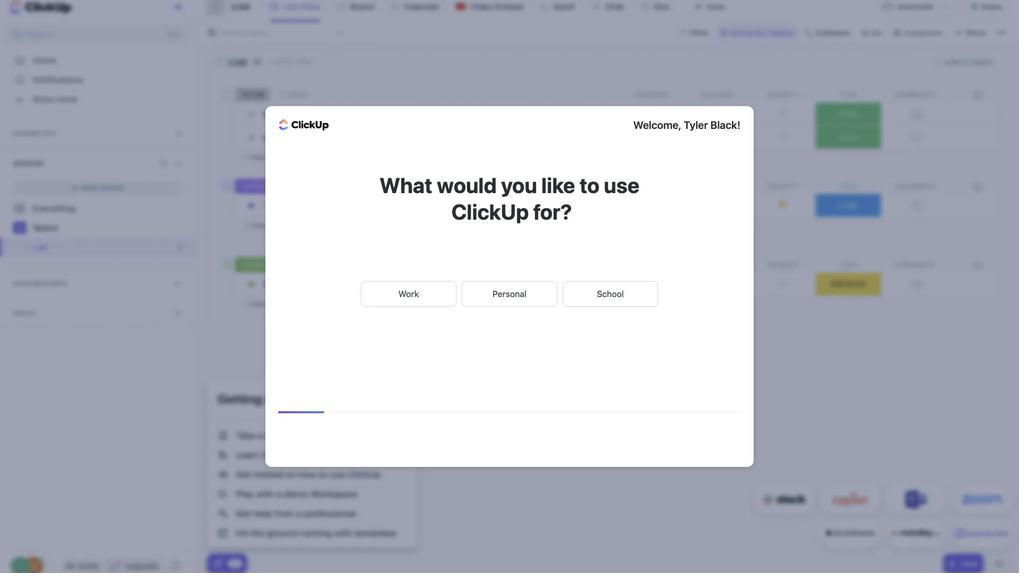 Task type: describe. For each thing, give the bounding box(es) containing it.
clickup
[[452, 199, 529, 224]]

clickup logo image
[[279, 119, 329, 131]]

like
[[542, 173, 576, 198]]

school button
[[563, 281, 659, 307]]

to
[[580, 173, 600, 198]]

what would you like to use clickup for?
[[380, 173, 640, 224]]

school
[[597, 289, 624, 299]]

work button
[[361, 281, 457, 307]]



Task type: locate. For each thing, give the bounding box(es) containing it.
you
[[501, 173, 537, 198]]

use
[[604, 173, 640, 198]]

personal
[[493, 289, 527, 299]]

would
[[437, 173, 497, 198]]

work
[[399, 289, 419, 299]]

what
[[380, 173, 433, 198]]

personal button
[[462, 281, 558, 307]]

tyler
[[684, 119, 708, 131]]

black!
[[711, 119, 741, 131]]

for?
[[534, 199, 572, 224]]

welcome, tyler black!
[[634, 119, 741, 131]]

welcome,
[[634, 119, 682, 131]]



Task type: vqa. For each thing, say whether or not it's contained in the screenshot.
mon,
no



